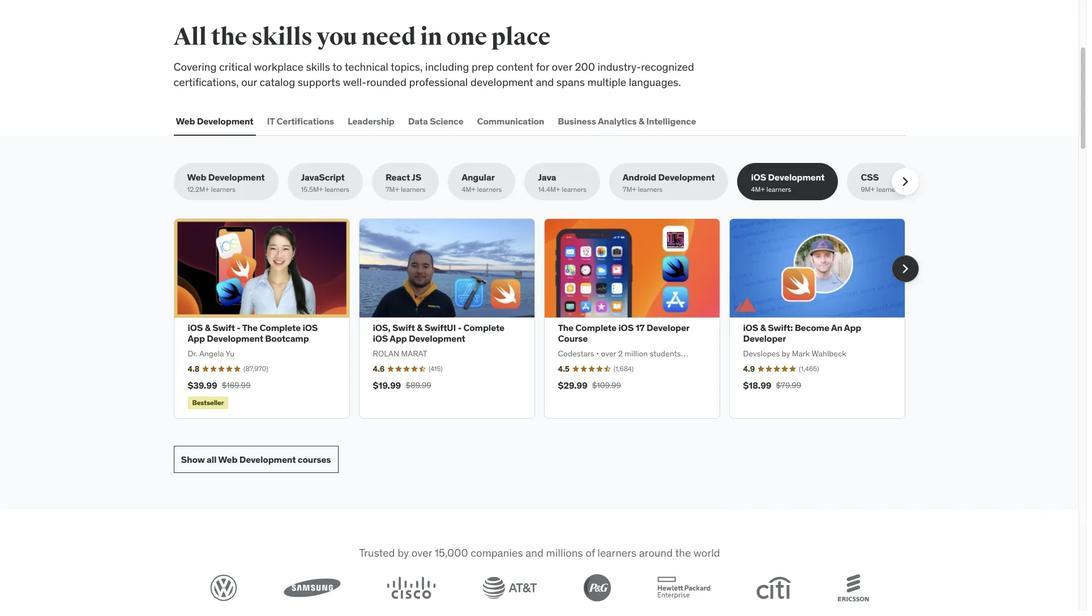 Task type: locate. For each thing, give the bounding box(es) containing it.
1 horizontal spatial developer
[[743, 333, 786, 344]]

0 horizontal spatial complete
[[260, 322, 301, 334]]

swiftui
[[425, 322, 456, 334]]

2 horizontal spatial complete
[[576, 322, 617, 334]]

0 horizontal spatial developer
[[647, 322, 689, 334]]

learners inside css 9m+ learners
[[877, 185, 901, 194]]

web
[[176, 115, 195, 127], [187, 172, 206, 183], [218, 454, 237, 465]]

and
[[536, 75, 554, 89], [525, 547, 543, 560]]

0 vertical spatial and
[[536, 75, 554, 89]]

2 vertical spatial web
[[218, 454, 237, 465]]

1 vertical spatial over
[[411, 547, 432, 560]]

developer left become
[[743, 333, 786, 344]]

2 - from the left
[[458, 322, 462, 334]]

app inside ios & swift - the complete ios app development bootcamp
[[188, 333, 205, 344]]

developer right 17
[[647, 322, 689, 334]]

swift
[[212, 322, 235, 334], [392, 322, 415, 334]]

1 7m+ from the left
[[386, 185, 399, 194]]

all
[[207, 454, 217, 465]]

professional
[[409, 75, 468, 89]]

1 horizontal spatial the
[[558, 322, 574, 334]]

learners inside web development 12.2m+ learners
[[211, 185, 236, 194]]

content
[[496, 60, 534, 74]]

1 horizontal spatial complete
[[463, 322, 505, 334]]

0 vertical spatial skills
[[251, 23, 312, 52]]

ios & swift: become an app developer
[[743, 322, 861, 344]]

complete for the
[[260, 322, 301, 334]]

css 9m+ learners
[[861, 172, 901, 194]]

2 the from the left
[[558, 322, 574, 334]]

complete
[[260, 322, 301, 334], [463, 322, 505, 334], [576, 322, 617, 334]]

1 horizontal spatial -
[[458, 322, 462, 334]]

4m+
[[462, 185, 476, 194], [751, 185, 765, 194]]

ios & swift: become an app developer link
[[743, 322, 861, 344]]

java
[[538, 172, 556, 183]]

1 vertical spatial and
[[525, 547, 543, 560]]

1 complete from the left
[[260, 322, 301, 334]]

one
[[446, 23, 487, 52]]

next image inside topic filters element
[[896, 173, 914, 191]]

-
[[237, 322, 241, 334], [458, 322, 462, 334]]

15,000
[[434, 547, 468, 560]]

4m+ inside the ios development 4m+ learners
[[751, 185, 765, 194]]

development inside button
[[197, 115, 253, 127]]

1 vertical spatial web
[[187, 172, 206, 183]]

need
[[362, 23, 416, 52]]

0 horizontal spatial swift
[[212, 322, 235, 334]]

1 vertical spatial next image
[[896, 260, 914, 278]]

& inside ios, swift & swiftui - complete ios app development
[[417, 322, 423, 334]]

over
[[552, 60, 572, 74], [411, 547, 432, 560]]

2 swift from the left
[[392, 322, 415, 334]]

the left world
[[675, 547, 691, 560]]

7m+ inside the android development 7m+ learners
[[623, 185, 636, 194]]

volkswagen logo image
[[210, 575, 237, 602]]

communication
[[477, 115, 544, 127]]

complete inside ios, swift & swiftui - complete ios app development
[[463, 322, 505, 334]]

complete inside ios & swift - the complete ios app development bootcamp
[[260, 322, 301, 334]]

developer
[[647, 322, 689, 334], [743, 333, 786, 344]]

swift inside ios & swift - the complete ios app development bootcamp
[[212, 322, 235, 334]]

learners inside react js 7m+ learners
[[401, 185, 426, 194]]

4m+ inside angular 4m+ learners
[[462, 185, 476, 194]]

skills up workplace
[[251, 23, 312, 52]]

12.2m+
[[187, 185, 209, 194]]

0 horizontal spatial the
[[242, 322, 258, 334]]

swift:
[[768, 322, 793, 334]]

17
[[636, 322, 645, 334]]

android development 7m+ learners
[[623, 172, 715, 194]]

business
[[558, 115, 596, 127]]

1 horizontal spatial over
[[552, 60, 572, 74]]

web inside button
[[176, 115, 195, 127]]

skills inside covering critical workplace skills to technical topics, including prep content for over 200 industry-recognized certifications, our catalog supports well-rounded professional development and spans multiple languages.
[[306, 60, 330, 74]]

0 vertical spatial over
[[552, 60, 572, 74]]

cisco logo image
[[387, 577, 436, 600]]

covering
[[174, 60, 217, 74]]

0 horizontal spatial -
[[237, 322, 241, 334]]

android
[[623, 172, 656, 183]]

- inside ios & swift - the complete ios app development bootcamp
[[237, 322, 241, 334]]

15.5m+
[[301, 185, 323, 194]]

web inside web development 12.2m+ learners
[[187, 172, 206, 183]]

skills up the supports
[[306, 60, 330, 74]]

science
[[430, 115, 464, 127]]

1 4m+ from the left
[[462, 185, 476, 194]]

developer inside ios & swift: become an app developer
[[743, 333, 786, 344]]

web right "all"
[[218, 454, 237, 465]]

of
[[585, 547, 595, 560]]

7m+
[[386, 185, 399, 194], [623, 185, 636, 194]]

app inside ios & swift: become an app developer
[[844, 322, 861, 334]]

0 horizontal spatial 7m+
[[386, 185, 399, 194]]

over right by
[[411, 547, 432, 560]]

around
[[639, 547, 673, 560]]

next image for carousel element
[[896, 260, 914, 278]]

0 horizontal spatial over
[[411, 547, 432, 560]]

1 vertical spatial skills
[[306, 60, 330, 74]]

2 next image from the top
[[896, 260, 914, 278]]

1 horizontal spatial 4m+
[[751, 185, 765, 194]]

world
[[693, 547, 720, 560]]

2 4m+ from the left
[[751, 185, 765, 194]]

it certifications button
[[265, 108, 336, 135]]

the up critical
[[211, 23, 247, 52]]

0 horizontal spatial the
[[211, 23, 247, 52]]

app
[[844, 322, 861, 334], [188, 333, 205, 344], [390, 333, 407, 344]]

web development
[[176, 115, 253, 127]]

procter & gamble logo image
[[583, 575, 611, 602]]

critical
[[219, 60, 251, 74]]

2 complete from the left
[[463, 322, 505, 334]]

7m+ down react
[[386, 185, 399, 194]]

1 horizontal spatial app
[[390, 333, 407, 344]]

1 horizontal spatial 7m+
[[623, 185, 636, 194]]

web for web development
[[176, 115, 195, 127]]

an
[[831, 322, 843, 334]]

show all web development courses link
[[174, 446, 338, 473]]

trusted
[[359, 547, 395, 560]]

web down certifications,
[[176, 115, 195, 127]]

ios, swift & swiftui - complete ios app development link
[[373, 322, 505, 344]]

it certifications
[[267, 115, 334, 127]]

0 horizontal spatial app
[[188, 333, 205, 344]]

and down the for
[[536, 75, 554, 89]]

1 vertical spatial the
[[675, 547, 691, 560]]

2 horizontal spatial app
[[844, 322, 861, 334]]

&
[[639, 115, 644, 127], [205, 322, 211, 334], [417, 322, 423, 334], [760, 322, 766, 334]]

7m+ down android
[[623, 185, 636, 194]]

app for ios & swift - the complete ios app development bootcamp
[[188, 333, 205, 344]]

0 vertical spatial web
[[176, 115, 195, 127]]

learners inside the android development 7m+ learners
[[638, 185, 663, 194]]

and left millions
[[525, 547, 543, 560]]

3 complete from the left
[[576, 322, 617, 334]]

multiple
[[588, 75, 626, 89]]

become
[[795, 322, 830, 334]]

courses
[[298, 454, 331, 465]]

development inside web development 12.2m+ learners
[[208, 172, 265, 183]]

supports
[[298, 75, 340, 89]]

it
[[267, 115, 275, 127]]

1 horizontal spatial the
[[675, 547, 691, 560]]

0 horizontal spatial 4m+
[[462, 185, 476, 194]]

- left bootcamp
[[237, 322, 241, 334]]

1 swift from the left
[[212, 322, 235, 334]]

& inside ios & swift - the complete ios app development bootcamp
[[205, 322, 211, 334]]

next image
[[896, 173, 914, 191], [896, 260, 914, 278]]

the inside ios & swift - the complete ios app development bootcamp
[[242, 322, 258, 334]]

data science button
[[406, 108, 466, 135]]

next image inside carousel element
[[896, 260, 914, 278]]

app inside ios, swift & swiftui - complete ios app development
[[390, 333, 407, 344]]

development inside the android development 7m+ learners
[[658, 172, 715, 183]]

1 - from the left
[[237, 322, 241, 334]]

skills
[[251, 23, 312, 52], [306, 60, 330, 74]]

1 next image from the top
[[896, 173, 914, 191]]

app for ios, swift & swiftui - complete ios app development
[[390, 333, 407, 344]]

9m+
[[861, 185, 875, 194]]

over up spans
[[552, 60, 572, 74]]

ios & swift - the complete ios app development bootcamp
[[188, 322, 318, 344]]

- right swiftui
[[458, 322, 462, 334]]

development
[[197, 115, 253, 127], [208, 172, 265, 183], [658, 172, 715, 183], [768, 172, 825, 183], [207, 333, 263, 344], [409, 333, 465, 344], [239, 454, 296, 465]]

companies
[[470, 547, 523, 560]]

ios inside ios & swift: become an app developer
[[743, 322, 758, 334]]

2 7m+ from the left
[[623, 185, 636, 194]]

1 the from the left
[[242, 322, 258, 334]]

1 horizontal spatial swift
[[392, 322, 415, 334]]

developer inside the complete ios 17 developer course
[[647, 322, 689, 334]]

show
[[181, 454, 205, 465]]

intelligence
[[646, 115, 696, 127]]

the
[[242, 322, 258, 334], [558, 322, 574, 334]]

next image for topic filters element
[[896, 173, 914, 191]]

7m+ inside react js 7m+ learners
[[386, 185, 399, 194]]

complete inside the complete ios 17 developer course
[[576, 322, 617, 334]]

0 vertical spatial next image
[[896, 173, 914, 191]]

topic filters element
[[174, 163, 919, 201]]

web up "12.2m+"
[[187, 172, 206, 183]]



Task type: vqa. For each thing, say whether or not it's contained in the screenshot.
the The within the 'IOS & SWIFT - THE COMPLETE IOS APP DEVELOPMENT BOOTCAMP'
yes



Task type: describe. For each thing, give the bounding box(es) containing it.
the inside the complete ios 17 developer course
[[558, 322, 574, 334]]

development inside the ios development 4m+ learners
[[768, 172, 825, 183]]

in
[[420, 23, 442, 52]]

development
[[471, 75, 533, 89]]

angular
[[462, 172, 495, 183]]

certifications
[[277, 115, 334, 127]]

0 vertical spatial the
[[211, 23, 247, 52]]

react js 7m+ learners
[[386, 172, 426, 194]]

technical
[[345, 60, 388, 74]]

industry-
[[598, 60, 641, 74]]

the complete ios 17 developer course link
[[558, 322, 689, 344]]

spans
[[556, 75, 585, 89]]

covering critical workplace skills to technical topics, including prep content for over 200 industry-recognized certifications, our catalog supports well-rounded professional development and spans multiple languages.
[[174, 60, 694, 89]]

14.4m+
[[538, 185, 560, 194]]

att&t logo image
[[482, 577, 537, 600]]

ios & swift - the complete ios app development bootcamp link
[[188, 322, 318, 344]]

the complete ios 17 developer course
[[558, 322, 689, 344]]

leadership button
[[345, 108, 397, 135]]

all
[[174, 23, 207, 52]]

show all web development courses
[[181, 454, 331, 465]]

- inside ios, swift & swiftui - complete ios app development
[[458, 322, 462, 334]]

place
[[491, 23, 551, 52]]

learners inside java 14.4m+ learners
[[562, 185, 587, 194]]

hewlett packard enterprise logo image
[[657, 577, 710, 600]]

ios,
[[373, 322, 391, 334]]

including
[[425, 60, 469, 74]]

course
[[558, 333, 588, 344]]

& inside ios & swift: become an app developer
[[760, 322, 766, 334]]

data science
[[408, 115, 464, 127]]

carousel element
[[174, 219, 919, 419]]

css
[[861, 172, 879, 183]]

web development 12.2m+ learners
[[187, 172, 265, 194]]

ios development 4m+ learners
[[751, 172, 825, 194]]

languages.
[[629, 75, 681, 89]]

web development button
[[174, 108, 256, 135]]

data
[[408, 115, 428, 127]]

bootcamp
[[265, 333, 309, 344]]

200
[[575, 60, 595, 74]]

development inside ios, swift & swiftui - complete ios app development
[[409, 333, 465, 344]]

business analytics & intelligence
[[558, 115, 696, 127]]

recognized
[[641, 60, 694, 74]]

workplace
[[254, 60, 303, 74]]

analytics
[[598, 115, 637, 127]]

for
[[536, 60, 549, 74]]

you
[[317, 23, 357, 52]]

web for web development 12.2m+ learners
[[187, 172, 206, 183]]

to
[[332, 60, 342, 74]]

7m+ for react js
[[386, 185, 399, 194]]

javascript
[[301, 172, 345, 183]]

ios inside ios, swift & swiftui - complete ios app development
[[373, 333, 388, 344]]

learners inside angular 4m+ learners
[[477, 185, 502, 194]]

topics,
[[391, 60, 423, 74]]

samsung logo image
[[283, 579, 340, 598]]

all the skills you need in one place
[[174, 23, 551, 52]]

7m+ for android development
[[623, 185, 636, 194]]

development inside ios & swift - the complete ios app development bootcamp
[[207, 333, 263, 344]]

trusted by over 15,000 companies and millions of learners around the world
[[359, 547, 720, 560]]

catalog
[[260, 75, 295, 89]]

ios, swift & swiftui - complete ios app development
[[373, 322, 505, 344]]

certifications,
[[174, 75, 239, 89]]

our
[[241, 75, 257, 89]]

by
[[397, 547, 409, 560]]

business analytics & intelligence button
[[556, 108, 698, 135]]

citi logo image
[[756, 577, 791, 600]]

well-
[[343, 75, 366, 89]]

leadership
[[348, 115, 395, 127]]

prep
[[472, 60, 494, 74]]

ios inside the ios development 4m+ learners
[[751, 172, 766, 183]]

learners inside the ios development 4m+ learners
[[767, 185, 791, 194]]

millions
[[546, 547, 583, 560]]

and inside covering critical workplace skills to technical topics, including prep content for over 200 industry-recognized certifications, our catalog supports well-rounded professional development and spans multiple languages.
[[536, 75, 554, 89]]

ios inside the complete ios 17 developer course
[[619, 322, 634, 334]]

rounded
[[366, 75, 407, 89]]

angular 4m+ learners
[[462, 172, 502, 194]]

java 14.4m+ learners
[[538, 172, 587, 194]]

swift inside ios, swift & swiftui - complete ios app development
[[392, 322, 415, 334]]

js
[[412, 172, 421, 183]]

javascript 15.5m+ learners
[[301, 172, 349, 194]]

over inside covering critical workplace skills to technical topics, including prep content for over 200 industry-recognized certifications, our catalog supports well-rounded professional development and spans multiple languages.
[[552, 60, 572, 74]]

complete for -
[[463, 322, 505, 334]]

& inside button
[[639, 115, 644, 127]]

communication button
[[475, 108, 547, 135]]

learners inside javascript 15.5m+ learners
[[325, 185, 349, 194]]

react
[[386, 172, 410, 183]]

ericsson logo image
[[838, 575, 869, 602]]



